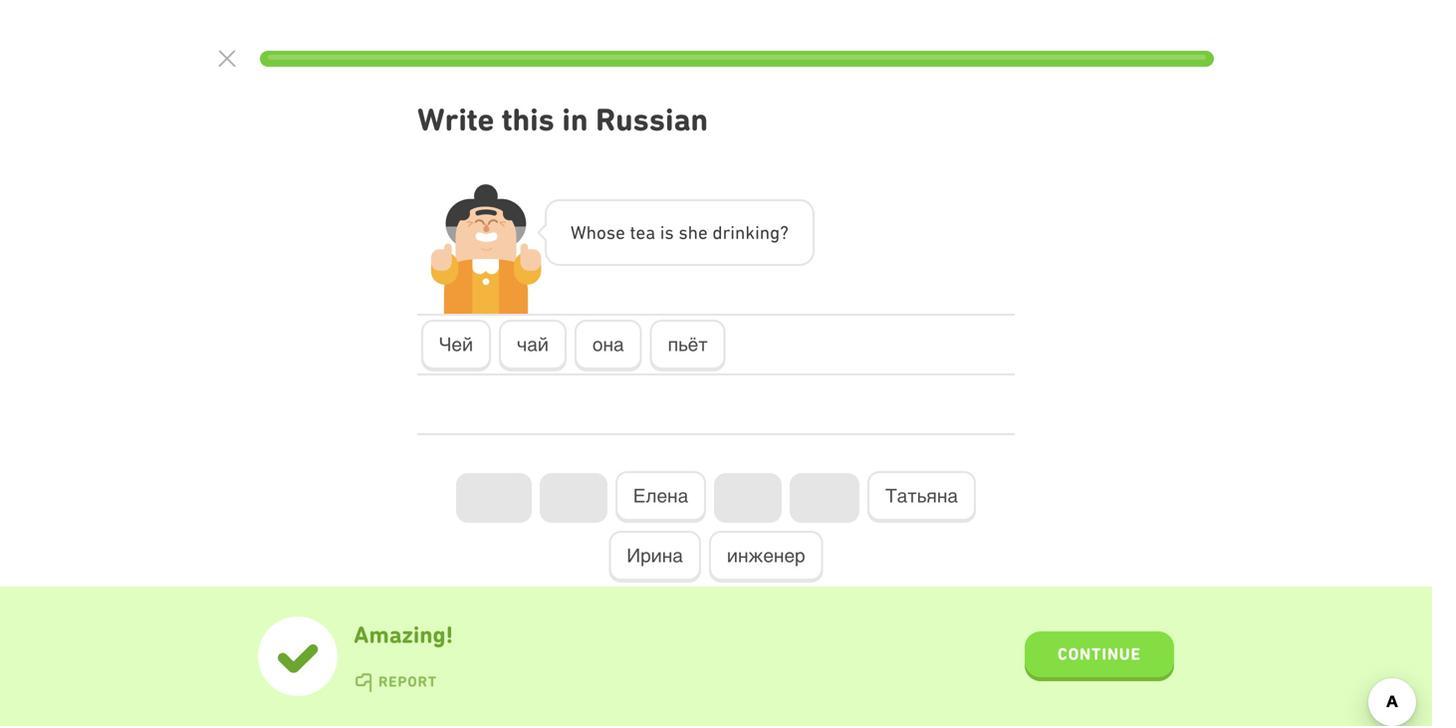 Task type: vqa. For each thing, say whether or not it's contained in the screenshot.
"Г"
no



Task type: describe. For each thing, give the bounding box(es) containing it.
пьёт
[[668, 334, 708, 355]]

r
[[723, 222, 730, 243]]

ирина
[[627, 545, 683, 566]]

i for a
[[660, 222, 665, 243]]

k
[[745, 222, 755, 243]]

чай
[[517, 334, 549, 355]]

2 n from the left
[[760, 222, 770, 243]]

t
[[630, 222, 636, 243]]

in
[[562, 101, 588, 138]]

3 e from the left
[[698, 222, 708, 243]]

amazing!
[[354, 621, 453, 649]]

write this in russian
[[417, 101, 708, 138]]

w h o s e t e a i s
[[571, 222, 674, 243]]

a
[[646, 222, 656, 243]]

i for k
[[755, 222, 760, 243]]

татьяна button
[[868, 471, 976, 523]]

1 s from the left
[[606, 222, 616, 243]]

3 s from the left
[[679, 222, 688, 243]]

инженер button
[[709, 531, 823, 583]]

чей button
[[421, 320, 491, 371]]

d
[[713, 222, 723, 243]]

continue
[[1058, 644, 1142, 664]]

this
[[502, 101, 555, 138]]

инженер
[[727, 545, 806, 566]]

ирина button
[[609, 531, 701, 583]]

2 i from the left
[[730, 222, 735, 243]]



Task type: locate. For each thing, give the bounding box(es) containing it.
s
[[606, 222, 616, 243], [665, 222, 674, 243], [679, 222, 688, 243]]

елена button
[[615, 471, 706, 523]]

write
[[417, 101, 494, 138]]

n right r
[[735, 222, 745, 243]]

n right the "k"
[[760, 222, 770, 243]]

w
[[571, 222, 586, 243]]

2 horizontal spatial e
[[698, 222, 708, 243]]

0 horizontal spatial s
[[606, 222, 616, 243]]

h
[[586, 222, 597, 243], [688, 222, 698, 243]]

чей
[[439, 334, 473, 355]]

1 n from the left
[[735, 222, 745, 243]]

она
[[593, 334, 624, 355]]

i
[[660, 222, 665, 243], [730, 222, 735, 243], [755, 222, 760, 243]]

1 h from the left
[[586, 222, 597, 243]]

пьёт button
[[650, 320, 726, 371]]

0 horizontal spatial i
[[660, 222, 665, 243]]

1 horizontal spatial n
[[760, 222, 770, 243]]

russian
[[596, 101, 708, 138]]

n
[[735, 222, 745, 243], [760, 222, 770, 243]]

continue button
[[1025, 632, 1174, 681]]

?
[[780, 222, 789, 243]]

татьяна
[[886, 485, 958, 507]]

e right o in the top of the page
[[636, 222, 646, 243]]

0 horizontal spatial e
[[616, 222, 625, 243]]

2 e from the left
[[636, 222, 646, 243]]

2 horizontal spatial i
[[755, 222, 760, 243]]

o
[[597, 222, 606, 243]]

h left d
[[688, 222, 698, 243]]

h left the t
[[586, 222, 597, 243]]

елена
[[633, 485, 688, 507]]

h for w
[[586, 222, 597, 243]]

report button
[[354, 673, 437, 693]]

s h e d r i n k i n g ?
[[679, 222, 789, 243]]

e
[[616, 222, 625, 243], [636, 222, 646, 243], [698, 222, 708, 243]]

g
[[770, 222, 780, 243]]

i left the g
[[755, 222, 760, 243]]

1 horizontal spatial h
[[688, 222, 698, 243]]

h for s
[[688, 222, 698, 243]]

3 i from the left
[[755, 222, 760, 243]]

чай button
[[499, 320, 567, 371]]

1 horizontal spatial s
[[665, 222, 674, 243]]

1 i from the left
[[660, 222, 665, 243]]

она button
[[575, 320, 642, 371]]

progress bar
[[260, 51, 1214, 67]]

e left d
[[698, 222, 708, 243]]

report
[[379, 673, 437, 690]]

2 s from the left
[[665, 222, 674, 243]]

1 e from the left
[[616, 222, 625, 243]]

2 horizontal spatial s
[[679, 222, 688, 243]]

0 horizontal spatial n
[[735, 222, 745, 243]]

e left the t
[[616, 222, 625, 243]]

2 h from the left
[[688, 222, 698, 243]]

i right d
[[730, 222, 735, 243]]

1 horizontal spatial i
[[730, 222, 735, 243]]

1 horizontal spatial e
[[636, 222, 646, 243]]

0 horizontal spatial h
[[586, 222, 597, 243]]

i right a
[[660, 222, 665, 243]]



